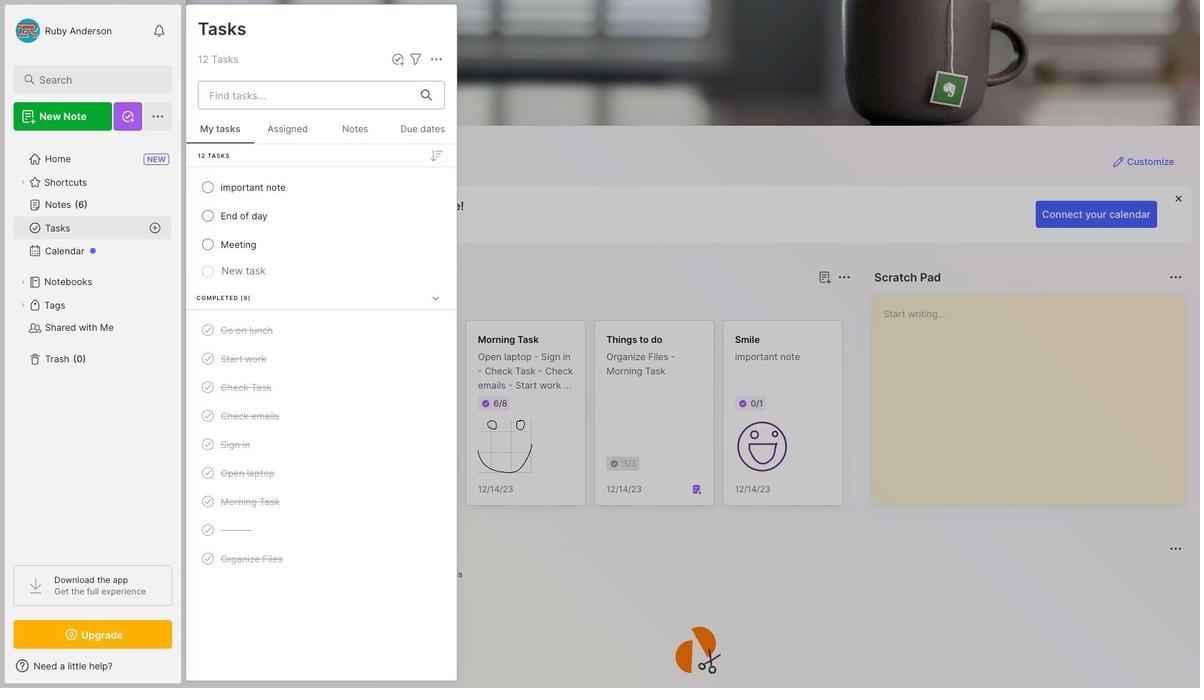 Task type: describe. For each thing, give the bounding box(es) containing it.
5 row from the top
[[192, 346, 451, 372]]

Sort options field
[[428, 147, 445, 164]]

9 row from the top
[[192, 460, 451, 486]]

10 row from the top
[[192, 489, 451, 514]]

tree inside main element
[[5, 139, 181, 552]]

4 row from the top
[[192, 317, 451, 343]]

filter tasks image
[[407, 51, 424, 68]]

morning task 6 cell
[[221, 494, 280, 509]]

2 thumbnail image from the left
[[735, 419, 790, 474]]

7 row from the top
[[192, 403, 451, 429]]

expand tags image
[[19, 301, 27, 309]]

WHAT'S NEW field
[[5, 655, 181, 677]]

Start writing… text field
[[884, 295, 1185, 494]]

3 row from the top
[[192, 232, 451, 257]]

open laptop 5 cell
[[221, 466, 275, 480]]

Account field
[[14, 16, 112, 45]]

2 row from the top
[[192, 203, 451, 229]]

11 row from the top
[[192, 517, 451, 543]]

end of day 1 cell
[[221, 209, 268, 223]]

more actions and view options image
[[428, 51, 445, 68]]

expand notebooks image
[[19, 278, 27, 287]]

More actions and view options field
[[424, 51, 445, 68]]



Task type: vqa. For each thing, say whether or not it's contained in the screenshot.
ADD TAG field
no



Task type: locate. For each thing, give the bounding box(es) containing it.
tree
[[5, 139, 181, 552]]

go on lunch 0 cell
[[221, 323, 273, 337]]

tab
[[211, 294, 253, 312], [259, 294, 317, 312], [387, 566, 424, 583], [429, 566, 469, 583]]

row group
[[186, 144, 457, 584], [209, 320, 1109, 514]]

sign in 4 cell
[[221, 437, 250, 452]]

None search field
[[39, 71, 159, 88]]

new task image
[[391, 52, 405, 66]]

row
[[192, 174, 451, 200], [192, 203, 451, 229], [192, 232, 451, 257], [192, 317, 451, 343], [192, 346, 451, 372], [192, 374, 451, 400], [192, 403, 451, 429], [192, 432, 451, 457], [192, 460, 451, 486], [192, 489, 451, 514], [192, 517, 451, 543], [192, 546, 451, 572]]

1 horizontal spatial thumbnail image
[[735, 419, 790, 474]]

12 row from the top
[[192, 546, 451, 572]]

check emails 3 cell
[[221, 409, 279, 423]]

7 cell
[[221, 523, 252, 537]]

1 row from the top
[[192, 174, 451, 200]]

sort options image
[[428, 147, 445, 164]]

1 tab list from the top
[[211, 294, 849, 312]]

6 row from the top
[[192, 374, 451, 400]]

collapse 01_completed image
[[429, 291, 443, 305]]

Filter tasks field
[[407, 51, 424, 68]]

thumbnail image
[[478, 419, 532, 474], [735, 419, 790, 474]]

main element
[[0, 0, 186, 688]]

1 thumbnail image from the left
[[478, 419, 532, 474]]

check task 2 cell
[[221, 380, 272, 394]]

start work 1 cell
[[221, 352, 267, 366]]

2 tab list from the top
[[211, 566, 1180, 583]]

meeting 2 cell
[[221, 237, 257, 252]]

none search field inside main element
[[39, 71, 159, 88]]

organize files 8 cell
[[221, 552, 283, 566]]

0 vertical spatial tab list
[[211, 294, 849, 312]]

1 vertical spatial tab list
[[211, 566, 1180, 583]]

8 row from the top
[[192, 432, 451, 457]]

Search text field
[[39, 73, 159, 86]]

click to collapse image
[[180, 662, 191, 679]]

tab list
[[211, 294, 849, 312], [211, 566, 1180, 583]]

Find tasks… text field
[[201, 83, 412, 107]]

0 horizontal spatial thumbnail image
[[478, 419, 532, 474]]

important note 0 cell
[[221, 180, 286, 194]]



